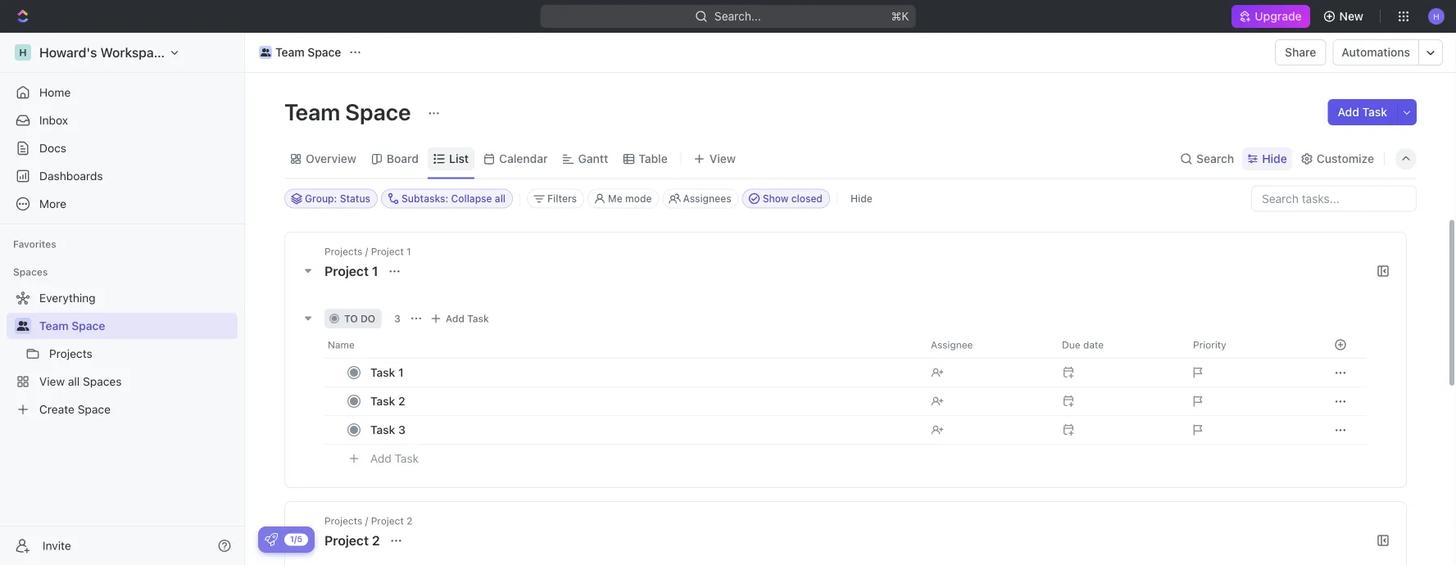 Task type: describe. For each thing, give the bounding box(es) containing it.
name button
[[325, 331, 921, 358]]

automations
[[1342, 45, 1410, 59]]

favorites button
[[7, 234, 63, 254]]

closed
[[791, 193, 823, 204]]

show
[[763, 193, 789, 204]]

table link
[[635, 148, 668, 170]]

upgrade
[[1255, 9, 1302, 23]]

tree inside sidebar navigation
[[7, 285, 238, 423]]

group: status
[[305, 193, 370, 204]]

customize
[[1317, 152, 1374, 166]]

to
[[344, 313, 358, 324]]

howard's workspace, , element
[[15, 44, 31, 61]]

upgrade link
[[1232, 5, 1310, 28]]

‎task 2 link
[[366, 389, 918, 413]]

share
[[1285, 45, 1316, 59]]

2 for project 2
[[372, 533, 380, 548]]

group:
[[305, 193, 337, 204]]

docs link
[[7, 135, 238, 161]]

projects for project 1
[[325, 245, 362, 257]]

‎task 1 link
[[366, 361, 918, 384]]

collapse
[[451, 193, 492, 204]]

projects / project 1
[[325, 245, 411, 257]]

view all spaces
[[39, 375, 122, 388]]

2 vertical spatial add task
[[370, 452, 419, 465]]

1 vertical spatial team space
[[284, 98, 416, 125]]

0 vertical spatial team space
[[275, 45, 341, 59]]

view for view all spaces
[[39, 375, 65, 388]]

1 vertical spatial team
[[284, 98, 340, 125]]

name
[[328, 339, 355, 350]]

projects link
[[49, 341, 234, 367]]

1 horizontal spatial add
[[446, 313, 465, 324]]

to do
[[344, 313, 375, 324]]

share button
[[1275, 39, 1326, 66]]

everything
[[39, 291, 96, 305]]

user group image inside team space link
[[260, 48, 271, 57]]

project up "project 1"
[[371, 245, 404, 257]]

view for view
[[709, 152, 736, 166]]

customize button
[[1295, 148, 1379, 170]]

show closed
[[763, 193, 823, 204]]

dashboards
[[39, 169, 103, 183]]

team space inside sidebar navigation
[[39, 319, 105, 333]]

show closed button
[[742, 189, 830, 209]]

mode
[[625, 193, 652, 204]]

assignees
[[683, 193, 732, 204]]

1 vertical spatial add task
[[446, 313, 489, 324]]

howard's workspace
[[39, 45, 168, 60]]

hide inside dropdown button
[[1262, 152, 1287, 166]]

filters button
[[527, 189, 584, 209]]

gantt
[[578, 152, 608, 166]]

create space link
[[7, 397, 234, 423]]

‎task 1
[[370, 365, 404, 379]]

2 for ‎task 2
[[398, 394, 405, 408]]

/ for 2
[[365, 515, 368, 527]]

search...
[[715, 9, 761, 23]]

user group image inside sidebar navigation
[[17, 321, 29, 331]]

project 1
[[325, 263, 381, 279]]

search button
[[1175, 148, 1239, 170]]

board link
[[383, 148, 419, 170]]

0 vertical spatial all
[[495, 193, 506, 204]]

1 vertical spatial spaces
[[83, 375, 122, 388]]

list
[[449, 152, 469, 166]]

‎task for ‎task 1
[[370, 365, 395, 379]]

everything link
[[7, 285, 234, 311]]

calendar link
[[496, 148, 548, 170]]

automations button
[[1334, 40, 1419, 65]]

0 horizontal spatial spaces
[[13, 266, 48, 278]]

subtasks:
[[402, 193, 448, 204]]

all inside sidebar navigation
[[68, 375, 80, 388]]

1 for project 1
[[372, 263, 378, 279]]

onboarding checklist button image
[[265, 533, 278, 547]]

1/5
[[290, 535, 302, 544]]

‎task 2
[[370, 394, 405, 408]]

create space
[[39, 403, 111, 416]]

me mode
[[608, 193, 652, 204]]

project up the project 2
[[371, 515, 404, 527]]

hide button
[[1243, 148, 1292, 170]]

search
[[1197, 152, 1234, 166]]

me
[[608, 193, 623, 204]]

projects / project 2
[[325, 515, 413, 527]]

create
[[39, 403, 75, 416]]

add for topmost add task button
[[1338, 105, 1360, 119]]

‎task for ‎task 2
[[370, 394, 395, 408]]

new
[[1340, 9, 1364, 23]]

1 horizontal spatial team space link
[[255, 43, 345, 62]]



Task type: locate. For each thing, give the bounding box(es) containing it.
0 horizontal spatial 1
[[372, 263, 378, 279]]

tree containing everything
[[7, 285, 238, 423]]

hide
[[1262, 152, 1287, 166], [851, 193, 872, 204]]

‎task down ‎task 1
[[370, 394, 395, 408]]

‎task inside ‎task 2 link
[[370, 394, 395, 408]]

view up create
[[39, 375, 65, 388]]

1 vertical spatial 1
[[372, 263, 378, 279]]

projects up "project 1"
[[325, 245, 362, 257]]

1 horizontal spatial all
[[495, 193, 506, 204]]

due date button
[[1052, 331, 1183, 358]]

2 horizontal spatial 2
[[407, 515, 413, 527]]

spaces up the create space link
[[83, 375, 122, 388]]

onboarding checklist button element
[[265, 533, 278, 547]]

add
[[1338, 105, 1360, 119], [446, 313, 465, 324], [370, 452, 392, 465]]

calendar
[[499, 152, 548, 166]]

1 vertical spatial view
[[39, 375, 65, 388]]

1 ‎task from the top
[[370, 365, 395, 379]]

workspace
[[100, 45, 168, 60]]

3 right "do"
[[394, 313, 401, 324]]

hide right closed at right top
[[851, 193, 872, 204]]

tree
[[7, 285, 238, 423]]

‎task inside ‎task 1 link
[[370, 365, 395, 379]]

priority
[[1193, 339, 1227, 350]]

0 vertical spatial h
[[1433, 11, 1440, 21]]

invite
[[43, 539, 71, 553]]

howard's
[[39, 45, 97, 60]]

0 vertical spatial team
[[275, 45, 305, 59]]

table
[[639, 152, 668, 166]]

all right collapse at the left
[[495, 193, 506, 204]]

list link
[[446, 148, 469, 170]]

overview link
[[302, 148, 356, 170]]

0 vertical spatial 2
[[398, 394, 405, 408]]

0 horizontal spatial add
[[370, 452, 392, 465]]

h inside dropdown button
[[1433, 11, 1440, 21]]

more button
[[7, 191, 238, 217]]

1 horizontal spatial hide
[[1262, 152, 1287, 166]]

1 horizontal spatial user group image
[[260, 48, 271, 57]]

1 vertical spatial h
[[19, 47, 27, 58]]

gantt link
[[575, 148, 608, 170]]

3 down ‎task 2
[[398, 423, 406, 436]]

0 vertical spatial /
[[365, 245, 368, 257]]

1 vertical spatial /
[[365, 515, 368, 527]]

1 vertical spatial 3
[[398, 423, 406, 436]]

add task
[[1338, 105, 1387, 119], [446, 313, 489, 324], [370, 452, 419, 465]]

board
[[387, 152, 419, 166]]

docs
[[39, 141, 66, 155]]

2 horizontal spatial 1
[[407, 245, 411, 257]]

more
[[39, 197, 66, 211]]

1 horizontal spatial 2
[[398, 394, 405, 408]]

projects up the project 2
[[325, 515, 362, 527]]

0 vertical spatial 1
[[407, 245, 411, 257]]

2 vertical spatial add
[[370, 452, 392, 465]]

0 horizontal spatial add task
[[370, 452, 419, 465]]

1 vertical spatial projects
[[49, 347, 92, 361]]

h button
[[1423, 3, 1450, 30]]

Search tasks... text field
[[1252, 186, 1416, 211]]

0 horizontal spatial team space link
[[39, 313, 234, 339]]

2 ‎task from the top
[[370, 394, 395, 408]]

project 2
[[325, 533, 383, 548]]

view button
[[688, 140, 741, 178]]

status
[[340, 193, 370, 204]]

due date
[[1062, 339, 1104, 350]]

2 / from the top
[[365, 515, 368, 527]]

h
[[1433, 11, 1440, 21], [19, 47, 27, 58]]

0 vertical spatial 3
[[394, 313, 401, 324]]

sidebar navigation
[[0, 33, 248, 565]]

0 vertical spatial add task
[[1338, 105, 1387, 119]]

/
[[365, 245, 368, 257], [365, 515, 368, 527]]

‎task up ‎task 2
[[370, 365, 395, 379]]

1 vertical spatial 2
[[407, 515, 413, 527]]

/ up the project 2
[[365, 515, 368, 527]]

h inside sidebar navigation
[[19, 47, 27, 58]]

date
[[1083, 339, 1104, 350]]

2 vertical spatial add task button
[[363, 449, 425, 468]]

assignee button
[[921, 331, 1052, 358]]

project down projects / project 1
[[325, 263, 369, 279]]

due
[[1062, 339, 1081, 350]]

projects up view all spaces
[[49, 347, 92, 361]]

project down projects / project 2 at the bottom of the page
[[325, 533, 369, 548]]

1 vertical spatial add
[[446, 313, 465, 324]]

spaces
[[13, 266, 48, 278], [83, 375, 122, 388]]

subtasks: collapse all
[[402, 193, 506, 204]]

0 horizontal spatial user group image
[[17, 321, 29, 331]]

0 vertical spatial add
[[1338, 105, 1360, 119]]

home link
[[7, 79, 238, 106]]

new button
[[1317, 3, 1373, 30]]

/ for 1
[[365, 245, 368, 257]]

1
[[407, 245, 411, 257], [372, 263, 378, 279], [398, 365, 404, 379]]

hide button
[[844, 189, 879, 209]]

all
[[495, 193, 506, 204], [68, 375, 80, 388]]

team space link
[[255, 43, 345, 62], [39, 313, 234, 339]]

team inside sidebar navigation
[[39, 319, 69, 333]]

view inside sidebar navigation
[[39, 375, 65, 388]]

view all spaces link
[[7, 369, 234, 395]]

0 vertical spatial user group image
[[260, 48, 271, 57]]

projects for project 2
[[325, 515, 362, 527]]

0 horizontal spatial all
[[68, 375, 80, 388]]

/ up "project 1"
[[365, 245, 368, 257]]

assignee
[[931, 339, 973, 350]]

2 vertical spatial team
[[39, 319, 69, 333]]

1 vertical spatial team space link
[[39, 313, 234, 339]]

view
[[709, 152, 736, 166], [39, 375, 65, 388]]

2 vertical spatial 1
[[398, 365, 404, 379]]

view button
[[688, 148, 741, 170]]

project
[[371, 245, 404, 257], [325, 263, 369, 279], [371, 515, 404, 527], [325, 533, 369, 548]]

1 down projects / project 1
[[372, 263, 378, 279]]

1 vertical spatial all
[[68, 375, 80, 388]]

user group image
[[260, 48, 271, 57], [17, 321, 29, 331]]

projects inside projects link
[[49, 347, 92, 361]]

1 down subtasks:
[[407, 245, 411, 257]]

filters
[[547, 193, 577, 204]]

favorites
[[13, 238, 56, 250]]

do
[[361, 313, 375, 324]]

2 horizontal spatial add
[[1338, 105, 1360, 119]]

0 vertical spatial hide
[[1262, 152, 1287, 166]]

1 horizontal spatial view
[[709, 152, 736, 166]]

home
[[39, 86, 71, 99]]

0 horizontal spatial view
[[39, 375, 65, 388]]

2 vertical spatial 2
[[372, 533, 380, 548]]

space
[[308, 45, 341, 59], [345, 98, 411, 125], [72, 319, 105, 333], [78, 403, 111, 416]]

1 vertical spatial ‎task
[[370, 394, 395, 408]]

task 3
[[370, 423, 406, 436]]

1 horizontal spatial spaces
[[83, 375, 122, 388]]

hide right search
[[1262, 152, 1287, 166]]

task 3 link
[[366, 418, 918, 442]]

2 horizontal spatial add task
[[1338, 105, 1387, 119]]

0 horizontal spatial hide
[[851, 193, 872, 204]]

0 horizontal spatial 2
[[372, 533, 380, 548]]

2 vertical spatial team space
[[39, 319, 105, 333]]

1 up ‎task 2
[[398, 365, 404, 379]]

0 vertical spatial spaces
[[13, 266, 48, 278]]

team
[[275, 45, 305, 59], [284, 98, 340, 125], [39, 319, 69, 333]]

1 horizontal spatial h
[[1433, 11, 1440, 21]]

1 horizontal spatial add task
[[446, 313, 489, 324]]

me mode button
[[588, 189, 659, 209]]

0 vertical spatial add task button
[[1328, 99, 1397, 125]]

0 vertical spatial team space link
[[255, 43, 345, 62]]

priority button
[[1183, 331, 1314, 358]]

0 vertical spatial ‎task
[[370, 365, 395, 379]]

2
[[398, 394, 405, 408], [407, 515, 413, 527], [372, 533, 380, 548]]

1 vertical spatial user group image
[[17, 321, 29, 331]]

all up create space at the bottom left of the page
[[68, 375, 80, 388]]

hide inside button
[[851, 193, 872, 204]]

0 vertical spatial projects
[[325, 245, 362, 257]]

dashboards link
[[7, 163, 238, 189]]

1 horizontal spatial 1
[[398, 365, 404, 379]]

spaces down favorites button
[[13, 266, 48, 278]]

0 vertical spatial view
[[709, 152, 736, 166]]

2 vertical spatial projects
[[325, 515, 362, 527]]

0 horizontal spatial h
[[19, 47, 27, 58]]

1 vertical spatial add task button
[[426, 309, 496, 328]]

inbox
[[39, 113, 68, 127]]

view up assignees
[[709, 152, 736, 166]]

overview
[[306, 152, 356, 166]]

inbox link
[[7, 107, 238, 134]]

1 vertical spatial hide
[[851, 193, 872, 204]]

1 for ‎task 1
[[398, 365, 404, 379]]

1 / from the top
[[365, 245, 368, 257]]

view inside button
[[709, 152, 736, 166]]

projects
[[325, 245, 362, 257], [49, 347, 92, 361], [325, 515, 362, 527]]

assignees button
[[662, 189, 739, 209]]

add for the bottommost add task button
[[370, 452, 392, 465]]

⌘k
[[891, 9, 909, 23]]



Task type: vqa. For each thing, say whether or not it's contained in the screenshot.
2
yes



